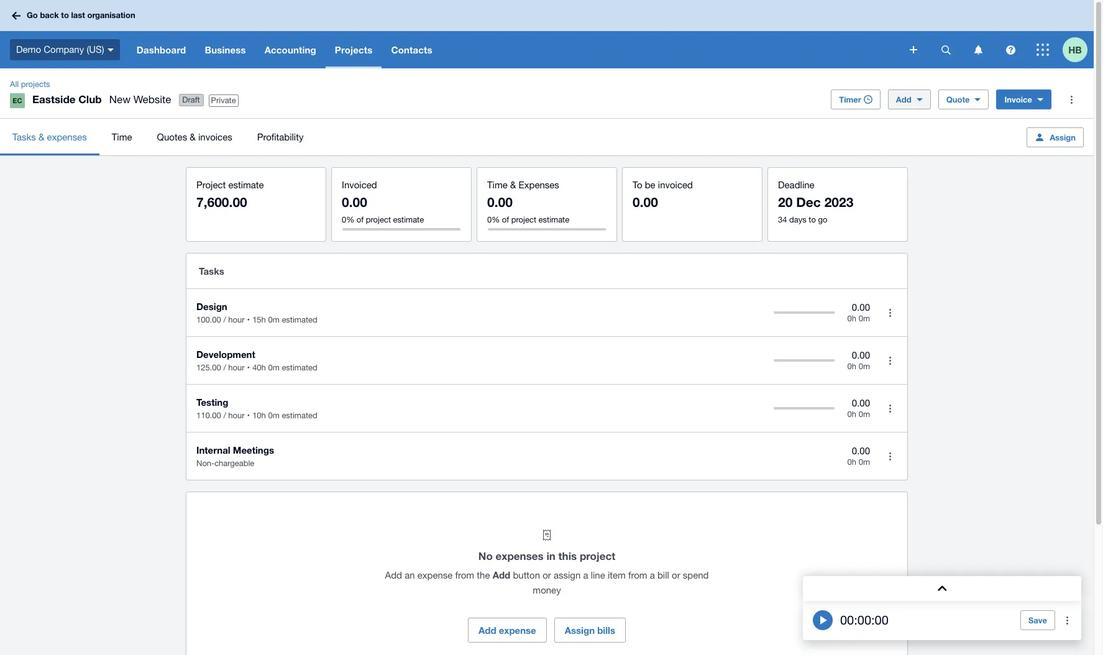 Task type: locate. For each thing, give the bounding box(es) containing it.
1 horizontal spatial 0%
[[488, 215, 500, 224]]

/ right 110.00
[[223, 411, 226, 420]]

svg image up add 'popup button'
[[910, 46, 918, 53]]

all projects
[[10, 80, 50, 89]]

more options image
[[878, 300, 903, 325], [878, 396, 903, 421], [878, 444, 903, 469]]

project inside time & expenses 0.00 0% of project estimate
[[512, 215, 537, 224]]

3 0h from the top
[[848, 410, 857, 419]]

estimated right 40h
[[282, 363, 318, 372]]

assign bills
[[565, 625, 616, 636]]

2 hour from the top
[[228, 363, 245, 372]]

demo company (us)
[[16, 44, 104, 55]]

2 0h from the top
[[848, 362, 857, 371]]

/ inside 'testing 110.00 / hour • 10h 0m estimated'
[[223, 411, 226, 420]]

to inside banner
[[61, 10, 69, 20]]

2 estimated from the top
[[282, 363, 318, 372]]

hour left 10h
[[228, 411, 245, 420]]

estimated for design
[[282, 315, 318, 325]]

assign
[[1050, 132, 1076, 142], [565, 625, 595, 636]]

&
[[39, 132, 44, 142], [190, 132, 196, 142], [510, 180, 516, 190]]

1 horizontal spatial assign
[[1050, 132, 1076, 142]]

1 vertical spatial expenses
[[496, 550, 544, 563]]

line
[[591, 570, 606, 581]]

/ for design
[[223, 315, 226, 325]]

a left line at bottom
[[584, 570, 589, 581]]

3 estimated from the top
[[282, 411, 318, 420]]

0 horizontal spatial assign
[[565, 625, 595, 636]]

0h for design
[[848, 314, 857, 324]]

1 horizontal spatial from
[[629, 570, 648, 581]]

1 horizontal spatial of
[[502, 215, 509, 224]]

1 vertical spatial time
[[488, 180, 508, 190]]

0 horizontal spatial estimate
[[228, 180, 264, 190]]

1 estimated from the top
[[282, 315, 318, 325]]

1 0% from the left
[[342, 215, 355, 224]]

projects button
[[326, 31, 382, 68]]

expense right an
[[418, 570, 453, 581]]

1 vertical spatial assign
[[565, 625, 595, 636]]

a left the bill
[[650, 570, 655, 581]]

1 horizontal spatial expense
[[499, 625, 536, 636]]

0 horizontal spatial time
[[112, 132, 132, 142]]

or up money
[[543, 570, 551, 581]]

add inside button
[[479, 625, 497, 636]]

0 horizontal spatial &
[[39, 132, 44, 142]]

estimated inside 'testing 110.00 / hour • 10h 0m estimated'
[[282, 411, 318, 420]]

more options image for testing
[[878, 396, 903, 421]]

svg image up quote
[[942, 45, 951, 54]]

expenses down the eastside club
[[47, 132, 87, 142]]

/ for development
[[223, 363, 226, 372]]

hour inside 'testing 110.00 / hour • 10h 0m estimated'
[[228, 411, 245, 420]]

0 vertical spatial more options image
[[1060, 87, 1084, 112]]

add expense
[[479, 625, 536, 636]]

• left 15h
[[247, 315, 250, 325]]

development 125.00 / hour • 40h 0m estimated
[[196, 349, 318, 372]]

0m
[[859, 314, 871, 324], [268, 315, 280, 325], [859, 362, 871, 371], [268, 363, 280, 372], [859, 410, 871, 419], [268, 411, 280, 420], [859, 458, 871, 467]]

banner
[[0, 0, 1094, 68]]

1 / from the top
[[223, 315, 226, 325]]

more options image for internal meetings
[[878, 444, 903, 469]]

0 vertical spatial to
[[61, 10, 69, 20]]

2 horizontal spatial project
[[580, 550, 616, 563]]

2 a from the left
[[650, 570, 655, 581]]

hour
[[228, 315, 245, 325], [228, 363, 245, 372], [228, 411, 245, 420]]

estimated
[[282, 315, 318, 325], [282, 363, 318, 372], [282, 411, 318, 420]]

internal meetings non-chargeable
[[196, 445, 274, 468]]

days
[[790, 215, 807, 224]]

0% inside the invoiced 0.00 0% of project estimate
[[342, 215, 355, 224]]

add left an
[[385, 570, 402, 581]]

& right quotes
[[190, 132, 196, 142]]

00:00:00
[[841, 613, 889, 627]]

project for 0.00
[[366, 215, 391, 224]]

0 horizontal spatial to
[[61, 10, 69, 20]]

/ inside development 125.00 / hour • 40h 0m estimated
[[223, 363, 226, 372]]

0 horizontal spatial or
[[543, 570, 551, 581]]

projects
[[21, 80, 50, 89]]

0 vertical spatial hour
[[228, 315, 245, 325]]

item
[[608, 570, 626, 581]]

project
[[366, 215, 391, 224], [512, 215, 537, 224], [580, 550, 616, 563]]

assign for assign bills
[[565, 625, 595, 636]]

/ right "100.00"
[[223, 315, 226, 325]]

add inside 'popup button'
[[897, 95, 912, 104]]

business button
[[196, 31, 255, 68]]

0 vertical spatial more options image
[[878, 300, 903, 325]]

assign
[[554, 570, 581, 581]]

svg image
[[12, 12, 21, 20], [942, 45, 951, 54], [1006, 45, 1016, 54], [910, 46, 918, 53], [107, 48, 114, 51]]

estimated inside design 100.00 / hour • 15h 0m estimated
[[282, 315, 318, 325]]

add for add
[[897, 95, 912, 104]]

expenses up button
[[496, 550, 544, 563]]

invoiced
[[658, 180, 693, 190]]

2 0.00 0h 0m from the top
[[848, 350, 871, 371]]

add right timer button
[[897, 95, 912, 104]]

or right the bill
[[672, 570, 681, 581]]

hour left 15h
[[228, 315, 245, 325]]

to
[[633, 180, 643, 190]]

• inside design 100.00 / hour • 15h 0m estimated
[[247, 315, 250, 325]]

4 0.00 0h 0m from the top
[[848, 446, 871, 467]]

assign inside button
[[1050, 132, 1076, 142]]

& left 'expenses'
[[510, 180, 516, 190]]

deadline 20 dec 2023 34 days to go
[[779, 180, 854, 224]]

banner containing hb
[[0, 0, 1094, 68]]

go back to last organisation
[[27, 10, 135, 20]]

tasks up design
[[199, 266, 224, 277]]

projects
[[335, 44, 373, 55]]

0 vertical spatial estimated
[[282, 315, 318, 325]]

expense down money
[[499, 625, 536, 636]]

0% inside time & expenses 0.00 0% of project estimate
[[488, 215, 500, 224]]

time for time
[[112, 132, 132, 142]]

demo company (us) button
[[0, 31, 127, 68]]

1 vertical spatial expense
[[499, 625, 536, 636]]

private
[[211, 96, 236, 105]]

3 0.00 0h 0m from the top
[[848, 398, 871, 419]]

tasks down ec
[[12, 132, 36, 142]]

2 vertical spatial hour
[[228, 411, 245, 420]]

project down invoiced at top left
[[366, 215, 391, 224]]

all
[[10, 80, 19, 89]]

project down 'expenses'
[[512, 215, 537, 224]]

1 horizontal spatial estimate
[[393, 215, 424, 224]]

1 more options image from the top
[[878, 300, 903, 325]]

time
[[112, 132, 132, 142], [488, 180, 508, 190]]

& inside 'link'
[[190, 132, 196, 142]]

svg image up quote popup button on the right top of the page
[[975, 45, 983, 54]]

svg image
[[1037, 44, 1050, 56], [975, 45, 983, 54]]

2 horizontal spatial &
[[510, 180, 516, 190]]

2 0% from the left
[[488, 215, 500, 224]]

0h
[[848, 314, 857, 324], [848, 362, 857, 371], [848, 410, 857, 419], [848, 458, 857, 467]]

1 vertical spatial tasks
[[199, 266, 224, 277]]

meetings
[[233, 445, 274, 456]]

2 more options image from the top
[[878, 396, 903, 421]]

0 horizontal spatial expenses
[[47, 132, 87, 142]]

website
[[134, 93, 171, 106]]

1 vertical spatial to
[[809, 215, 816, 224]]

to left go
[[809, 215, 816, 224]]

2 vertical spatial /
[[223, 411, 226, 420]]

dec
[[797, 195, 821, 210]]

from left the
[[456, 570, 475, 581]]

assign left bills
[[565, 625, 595, 636]]

tasks
[[12, 132, 36, 142], [199, 266, 224, 277]]

navigation containing dashboard
[[127, 31, 902, 68]]

• inside development 125.00 / hour • 40h 0m estimated
[[247, 363, 250, 372]]

1 • from the top
[[247, 315, 250, 325]]

• inside 'testing 110.00 / hour • 10h 0m estimated'
[[247, 411, 250, 420]]

hour for testing
[[228, 411, 245, 420]]

& for quotes
[[190, 132, 196, 142]]

0 horizontal spatial expense
[[418, 570, 453, 581]]

1 or from the left
[[543, 570, 551, 581]]

1 horizontal spatial project
[[512, 215, 537, 224]]

3 more options image from the top
[[878, 444, 903, 469]]

• for design
[[247, 315, 250, 325]]

1 vertical spatial more options image
[[878, 396, 903, 421]]

tasks & expenses link
[[0, 119, 99, 155]]

time inside time & expenses 0.00 0% of project estimate
[[488, 180, 508, 190]]

1 horizontal spatial svg image
[[1037, 44, 1050, 56]]

1 horizontal spatial or
[[672, 570, 681, 581]]

quotes & invoices
[[157, 132, 232, 142]]

0 vertical spatial expense
[[418, 570, 453, 581]]

1 hour from the top
[[228, 315, 245, 325]]

2 vertical spatial •
[[247, 411, 250, 420]]

add down the
[[479, 625, 497, 636]]

/ down development
[[223, 363, 226, 372]]

1 horizontal spatial to
[[809, 215, 816, 224]]

hour inside design 100.00 / hour • 15h 0m estimated
[[228, 315, 245, 325]]

of
[[357, 215, 364, 224], [502, 215, 509, 224]]

development
[[196, 349, 255, 360]]

money
[[533, 585, 561, 596]]

2 / from the top
[[223, 363, 226, 372]]

hour down development
[[228, 363, 245, 372]]

2 of from the left
[[502, 215, 509, 224]]

/ inside design 100.00 / hour • 15h 0m estimated
[[223, 315, 226, 325]]

add an expense from the add button or assign a line item from a bill or spend money
[[385, 570, 709, 596]]

design 100.00 / hour • 15h 0m estimated
[[196, 301, 318, 325]]

•
[[247, 315, 250, 325], [247, 363, 250, 372], [247, 411, 250, 420]]

1 vertical spatial /
[[223, 363, 226, 372]]

estimated right 15h
[[282, 315, 318, 325]]

1 horizontal spatial &
[[190, 132, 196, 142]]

estimated right 10h
[[282, 411, 318, 420]]

demo
[[16, 44, 41, 55]]

1 horizontal spatial tasks
[[199, 266, 224, 277]]

0 vertical spatial assign
[[1050, 132, 1076, 142]]

0 horizontal spatial a
[[584, 570, 589, 581]]

project inside the invoiced 0.00 0% of project estimate
[[366, 215, 391, 224]]

contacts
[[391, 44, 433, 55]]

project up line at bottom
[[580, 550, 616, 563]]

1 a from the left
[[584, 570, 589, 581]]

0 vertical spatial tasks
[[12, 132, 36, 142]]

3 hour from the top
[[228, 411, 245, 420]]

2 • from the top
[[247, 363, 250, 372]]

navigation inside banner
[[127, 31, 902, 68]]

invoices
[[198, 132, 232, 142]]

0 horizontal spatial from
[[456, 570, 475, 581]]

& down eastside
[[39, 132, 44, 142]]

0h for testing
[[848, 410, 857, 419]]

/
[[223, 315, 226, 325], [223, 363, 226, 372], [223, 411, 226, 420]]

0 horizontal spatial of
[[357, 215, 364, 224]]

of inside the invoiced 0.00 0% of project estimate
[[357, 215, 364, 224]]

2 vertical spatial estimated
[[282, 411, 318, 420]]

1 horizontal spatial time
[[488, 180, 508, 190]]

ec
[[13, 96, 22, 104]]

new
[[109, 93, 131, 106]]

1 of from the left
[[357, 215, 364, 224]]

0.00 0h 0m for design
[[848, 302, 871, 324]]

1 0h from the top
[[848, 314, 857, 324]]

0 horizontal spatial project
[[366, 215, 391, 224]]

or
[[543, 570, 551, 581], [672, 570, 681, 581]]

timer
[[840, 95, 862, 104]]

more options image
[[1060, 87, 1084, 112], [878, 348, 903, 373], [1056, 608, 1081, 633]]

0.00 0h 0m
[[848, 302, 871, 324], [848, 350, 871, 371], [848, 398, 871, 419], [848, 446, 871, 467]]

1 vertical spatial estimated
[[282, 363, 318, 372]]

0 vertical spatial expenses
[[47, 132, 87, 142]]

3 / from the top
[[223, 411, 226, 420]]

0 horizontal spatial 0%
[[342, 215, 355, 224]]

save
[[1029, 616, 1048, 626]]

0.00 0h 0m for development
[[848, 350, 871, 371]]

• left 40h
[[247, 363, 250, 372]]

estimated inside development 125.00 / hour • 40h 0m estimated
[[282, 363, 318, 372]]

2 horizontal spatial estimate
[[539, 215, 570, 224]]

1 vertical spatial more options image
[[878, 348, 903, 373]]

0.00 0h 0m for testing
[[848, 398, 871, 419]]

0 horizontal spatial tasks
[[12, 132, 36, 142]]

1 vertical spatial •
[[247, 363, 250, 372]]

1 0.00 0h 0m from the top
[[848, 302, 871, 324]]

navigation
[[127, 31, 902, 68]]

tasks inside tasks & expenses link
[[12, 132, 36, 142]]

0 vertical spatial /
[[223, 315, 226, 325]]

• left 10h
[[247, 411, 250, 420]]

svg image left go
[[12, 12, 21, 20]]

to left last
[[61, 10, 69, 20]]

quotes & invoices link
[[145, 119, 245, 155]]

from right item
[[629, 570, 648, 581]]

0 vertical spatial time
[[112, 132, 132, 142]]

3 • from the top
[[247, 411, 250, 420]]

estimate inside the invoiced 0.00 0% of project estimate
[[393, 215, 424, 224]]

project for expenses
[[580, 550, 616, 563]]

& inside time & expenses 0.00 0% of project estimate
[[510, 180, 516, 190]]

(us)
[[87, 44, 104, 55]]

project estimate 7,600.00
[[196, 180, 264, 210]]

0 vertical spatial •
[[247, 315, 250, 325]]

time down new
[[112, 132, 132, 142]]

time left 'expenses'
[[488, 180, 508, 190]]

hour inside development 125.00 / hour • 40h 0m estimated
[[228, 363, 245, 372]]

svg image left hb on the right top
[[1037, 44, 1050, 56]]

assign down invoice popup button
[[1050, 132, 1076, 142]]

svg image right (us)
[[107, 48, 114, 51]]

estimate inside time & expenses 0.00 0% of project estimate
[[539, 215, 570, 224]]

2 vertical spatial more options image
[[878, 444, 903, 469]]

1 vertical spatial hour
[[228, 363, 245, 372]]

1 horizontal spatial a
[[650, 570, 655, 581]]

expenses
[[47, 132, 87, 142], [496, 550, 544, 563]]



Task type: vqa. For each thing, say whether or not it's contained in the screenshot.
checkbox
no



Task type: describe. For each thing, give the bounding box(es) containing it.
testing 110.00 / hour • 10h 0m estimated
[[196, 397, 318, 420]]

assign button
[[1027, 127, 1084, 147]]

business
[[205, 44, 246, 55]]

tasks for tasks & expenses
[[12, 132, 36, 142]]

0.00 inside time & expenses 0.00 0% of project estimate
[[488, 195, 513, 210]]

• for testing
[[247, 411, 250, 420]]

no
[[479, 550, 493, 563]]

expenses inside tasks & expenses link
[[47, 132, 87, 142]]

7,600.00
[[196, 195, 247, 210]]

organisation
[[87, 10, 135, 20]]

0m inside design 100.00 / hour • 15h 0m estimated
[[268, 315, 280, 325]]

0m inside development 125.00 / hour • 40h 0m estimated
[[268, 363, 280, 372]]

be
[[645, 180, 656, 190]]

& for time
[[510, 180, 516, 190]]

deadline
[[779, 180, 815, 190]]

estimate inside project estimate 7,600.00
[[228, 180, 264, 190]]

profitability link
[[245, 119, 316, 155]]

4 0h from the top
[[848, 458, 857, 467]]

0h for development
[[848, 362, 857, 371]]

1 horizontal spatial expenses
[[496, 550, 544, 563]]

to inside deadline 20 dec 2023 34 days to go
[[809, 215, 816, 224]]

15h
[[253, 315, 266, 325]]

start timer image
[[813, 611, 833, 631]]

& for tasks
[[39, 132, 44, 142]]

0.00 inside the invoiced 0.00 0% of project estimate
[[342, 195, 367, 210]]

quotes
[[157, 132, 187, 142]]

time link
[[99, 119, 145, 155]]

dashboard link
[[127, 31, 196, 68]]

estimated for testing
[[282, 411, 318, 420]]

110.00
[[196, 411, 221, 420]]

testing
[[196, 397, 228, 408]]

invoiced
[[342, 180, 377, 190]]

0 horizontal spatial svg image
[[975, 45, 983, 54]]

timer button
[[832, 90, 881, 109]]

quote
[[947, 95, 970, 104]]

40h
[[253, 363, 266, 372]]

add right the
[[493, 570, 511, 581]]

2 from from the left
[[629, 570, 648, 581]]

hb
[[1069, 44, 1082, 55]]

svg image inside demo company (us) popup button
[[107, 48, 114, 51]]

non-
[[196, 459, 215, 468]]

design
[[196, 301, 227, 312]]

an
[[405, 570, 415, 581]]

contacts button
[[382, 31, 442, 68]]

125.00
[[196, 363, 221, 372]]

of inside time & expenses 0.00 0% of project estimate
[[502, 215, 509, 224]]

2 or from the left
[[672, 570, 681, 581]]

go back to last organisation link
[[7, 5, 143, 27]]

invoiced 0.00 0% of project estimate
[[342, 180, 424, 224]]

hb button
[[1063, 31, 1094, 68]]

2 vertical spatial more options image
[[1056, 608, 1081, 633]]

dashboard
[[137, 44, 186, 55]]

invoice button
[[997, 90, 1052, 109]]

invoice
[[1005, 95, 1033, 104]]

no expenses in this project
[[479, 550, 616, 563]]

expenses
[[519, 180, 560, 190]]

expense inside button
[[499, 625, 536, 636]]

hour for design
[[228, 315, 245, 325]]

add expense button
[[468, 618, 547, 643]]

eastside
[[32, 93, 76, 106]]

add button
[[888, 90, 931, 109]]

company
[[44, 44, 84, 55]]

profitability
[[257, 132, 304, 142]]

more options image for design
[[878, 300, 903, 325]]

34
[[779, 215, 788, 224]]

20
[[779, 195, 793, 210]]

2023
[[825, 195, 854, 210]]

time for time & expenses 0.00 0% of project estimate
[[488, 180, 508, 190]]

1 from from the left
[[456, 570, 475, 581]]

chargeable
[[215, 459, 255, 468]]

100.00
[[196, 315, 221, 325]]

this
[[559, 550, 577, 563]]

add for add an expense from the add button or assign a line item from a bill or spend money
[[385, 570, 402, 581]]

accounting button
[[255, 31, 326, 68]]

10h
[[253, 411, 266, 420]]

estimated for development
[[282, 363, 318, 372]]

quote button
[[939, 90, 990, 109]]

expense inside the add an expense from the add button or assign a line item from a bill or spend money
[[418, 570, 453, 581]]

bills
[[598, 625, 616, 636]]

in
[[547, 550, 556, 563]]

project
[[196, 180, 226, 190]]

button
[[513, 570, 540, 581]]

svg image up invoice on the top right of page
[[1006, 45, 1016, 54]]

/ for testing
[[223, 411, 226, 420]]

spend
[[683, 570, 709, 581]]

go
[[27, 10, 38, 20]]

internal
[[196, 445, 231, 456]]

assign for assign
[[1050, 132, 1076, 142]]

• for development
[[247, 363, 250, 372]]

eastside club
[[32, 93, 102, 106]]

accounting
[[265, 44, 316, 55]]

save button
[[1021, 611, 1056, 631]]

tasks & expenses
[[12, 132, 87, 142]]

svg image inside go back to last organisation link
[[12, 12, 21, 20]]

bill
[[658, 570, 670, 581]]

add for add expense
[[479, 625, 497, 636]]

hour for development
[[228, 363, 245, 372]]

tasks for tasks
[[199, 266, 224, 277]]

0.00 inside to be invoiced 0.00
[[633, 195, 658, 210]]

the
[[477, 570, 490, 581]]

time & expenses 0.00 0% of project estimate
[[488, 180, 570, 224]]

draft
[[182, 95, 200, 105]]

0m inside 'testing 110.00 / hour • 10h 0m estimated'
[[268, 411, 280, 420]]

assign bills link
[[554, 618, 626, 643]]

new website
[[109, 93, 171, 106]]

club
[[79, 93, 102, 106]]

back
[[40, 10, 59, 20]]

to be invoiced 0.00
[[633, 180, 693, 210]]



